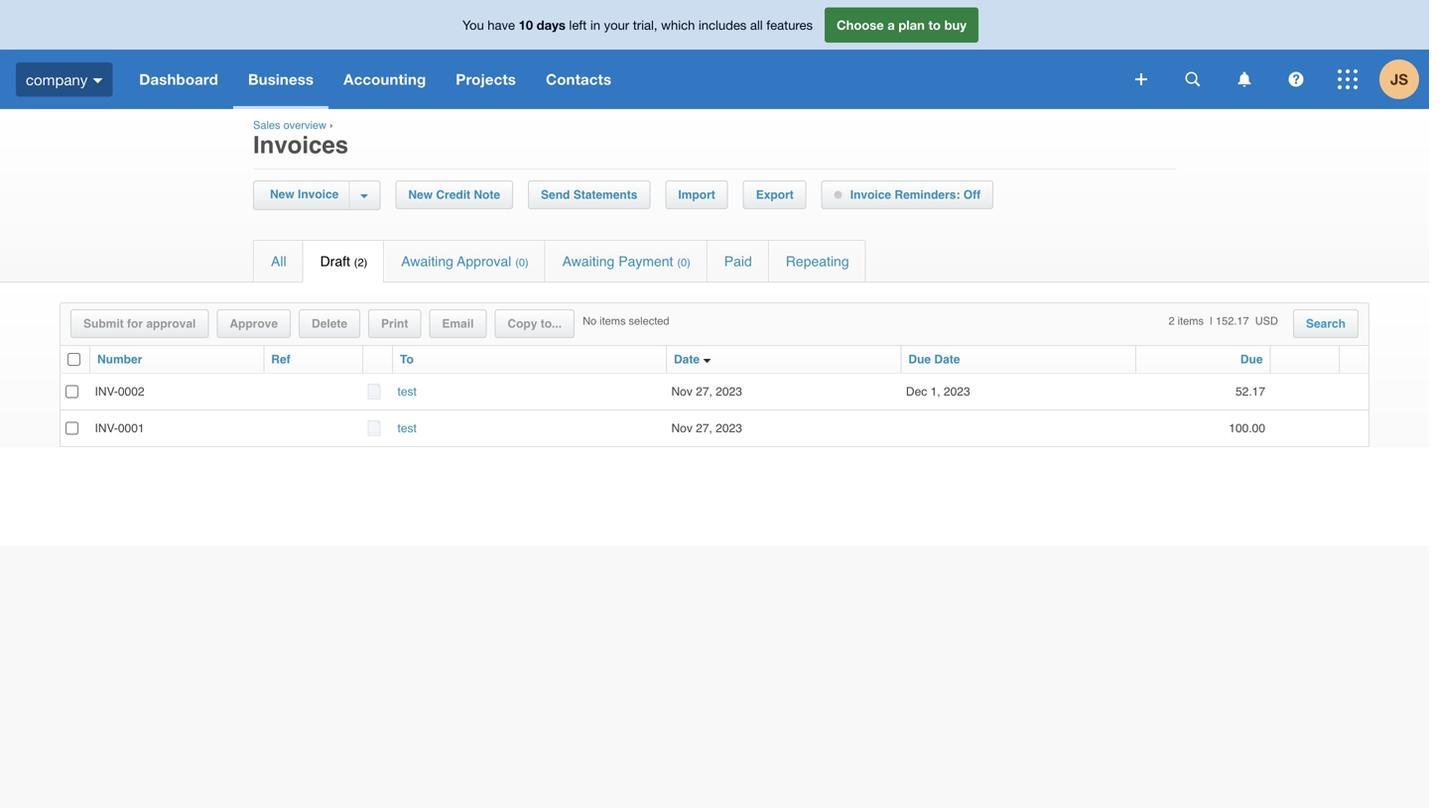 Task type: locate. For each thing, give the bounding box(es) containing it.
1 vertical spatial nov
[[671, 422, 693, 436]]

banner
[[0, 0, 1429, 109]]

None checkbox
[[67, 353, 80, 366], [66, 386, 78, 399], [67, 353, 80, 366], [66, 386, 78, 399]]

new inside new invoice link
[[270, 188, 294, 201]]

1 vertical spatial 27,
[[696, 422, 712, 436]]

reminders:
[[895, 188, 960, 202]]

inv-
[[95, 385, 118, 399], [95, 422, 118, 436]]

0 horizontal spatial due
[[909, 353, 931, 367]]

submit for approval
[[83, 317, 196, 331]]

(0) for awaiting approval
[[515, 257, 529, 269]]

ref link
[[271, 353, 290, 367]]

new invoice
[[270, 188, 339, 201]]

None checkbox
[[66, 423, 78, 435]]

2 (0) from the left
[[677, 257, 691, 269]]

plan
[[899, 17, 925, 33]]

1 (0) from the left
[[515, 257, 529, 269]]

inv- down number link
[[95, 385, 118, 399]]

js
[[1391, 70, 1408, 88]]

invoice reminders:                                  off
[[850, 188, 981, 202]]

svg image
[[1338, 69, 1358, 89], [1238, 72, 1251, 87], [1135, 73, 1147, 85]]

nov for inv-0002
[[671, 385, 693, 399]]

business
[[248, 70, 314, 88]]

overview
[[283, 119, 327, 132]]

1 due from the left
[[909, 353, 931, 367]]

0 vertical spatial 27,
[[696, 385, 712, 399]]

2 horizontal spatial svg image
[[1289, 72, 1304, 87]]

copy to...
[[508, 317, 562, 331]]

export link
[[744, 182, 806, 208]]

1 inv- from the top
[[95, 385, 118, 399]]

1 horizontal spatial awaiting
[[562, 254, 615, 269]]

inv-0001
[[95, 422, 144, 436]]

awaiting left payment
[[562, 254, 615, 269]]

27, for 52.17
[[696, 385, 712, 399]]

nov 27, 2023 for 52.17
[[671, 385, 742, 399]]

1 horizontal spatial date
[[934, 353, 960, 367]]

have
[[488, 17, 515, 33]]

1 test from the top
[[398, 385, 417, 399]]

new credit note
[[408, 188, 500, 202]]

which
[[661, 17, 695, 33]]

1 awaiting from the left
[[401, 254, 454, 269]]

includes
[[699, 17, 747, 33]]

dashboard link
[[124, 50, 233, 109]]

new for new credit note
[[408, 188, 433, 202]]

1 items from the left
[[600, 315, 626, 328]]

0 horizontal spatial svg image
[[93, 78, 102, 83]]

1 horizontal spatial due
[[1241, 353, 1263, 367]]

1 vertical spatial nov 27, 2023
[[671, 422, 742, 436]]

all
[[750, 17, 763, 33]]

1 vertical spatial test link
[[398, 422, 417, 436]]

sales overview link
[[253, 119, 327, 132]]

(0) for awaiting payment
[[677, 257, 691, 269]]

1 new from the left
[[270, 188, 294, 201]]

2 nov 27, 2023 from the top
[[671, 422, 742, 436]]

1 horizontal spatial invoice
[[850, 188, 891, 202]]

test
[[398, 385, 417, 399], [398, 422, 417, 436]]

import
[[678, 188, 715, 202]]

new down 'invoices'
[[270, 188, 294, 201]]

new left credit
[[408, 188, 433, 202]]

1 nov 27, 2023 from the top
[[671, 385, 742, 399]]

new inside new credit note 'link'
[[408, 188, 433, 202]]

approve
[[230, 317, 278, 331]]

0 vertical spatial test link
[[398, 385, 417, 399]]

dec
[[906, 385, 927, 399]]

test link
[[398, 385, 417, 399], [398, 422, 417, 436]]

due for due link
[[1241, 353, 1263, 367]]

2 due from the left
[[1241, 353, 1263, 367]]

test link for inv-0002
[[398, 385, 417, 399]]

0 horizontal spatial items
[[600, 315, 626, 328]]

you
[[463, 17, 484, 33]]

nov 27, 2023
[[671, 385, 742, 399], [671, 422, 742, 436]]

0 horizontal spatial new
[[270, 188, 294, 201]]

0 horizontal spatial date
[[674, 353, 700, 367]]

all
[[271, 254, 286, 269]]

2 items from the left
[[1178, 315, 1204, 328]]

business button
[[233, 50, 329, 109]]

payment
[[619, 254, 673, 269]]

in
[[590, 17, 600, 33]]

sales
[[253, 119, 280, 132]]

new invoice link
[[265, 182, 349, 208]]

delete
[[312, 317, 347, 331]]

1 test link from the top
[[398, 385, 417, 399]]

(0)
[[515, 257, 529, 269], [677, 257, 691, 269]]

svg image
[[1186, 72, 1200, 87], [1289, 72, 1304, 87], [93, 78, 102, 83]]

invoices
[[253, 132, 348, 159]]

27,
[[696, 385, 712, 399], [696, 422, 712, 436]]

ref
[[271, 353, 290, 367]]

›
[[330, 119, 333, 132]]

banner containing dashboard
[[0, 0, 1429, 109]]

due for due date
[[909, 353, 931, 367]]

2023 for 52.17
[[716, 385, 742, 399]]

0 horizontal spatial (0)
[[515, 257, 529, 269]]

items right the no
[[600, 315, 626, 328]]

no
[[583, 315, 597, 328]]

nov 27, 2023 for 100.00
[[671, 422, 742, 436]]

(0) right payment
[[677, 257, 691, 269]]

submit for approval link
[[71, 311, 208, 337]]

email link
[[430, 311, 486, 337]]

buy
[[944, 17, 967, 33]]

2 invoice from the left
[[850, 188, 891, 202]]

no items selected
[[583, 315, 669, 328]]

contacts button
[[531, 50, 626, 109]]

date
[[674, 353, 700, 367], [934, 353, 960, 367]]

2 test from the top
[[398, 422, 417, 436]]

items right 2
[[1178, 315, 1204, 328]]

draft (2)
[[320, 254, 367, 269]]

1 horizontal spatial items
[[1178, 315, 1204, 328]]

nov
[[671, 385, 693, 399], [671, 422, 693, 436]]

off
[[964, 188, 981, 202]]

0 vertical spatial nov
[[671, 385, 693, 399]]

projects
[[456, 70, 516, 88]]

invoice
[[298, 188, 339, 201], [850, 188, 891, 202]]

100.00
[[1229, 422, 1266, 436]]

2 nov from the top
[[671, 422, 693, 436]]

items
[[600, 315, 626, 328], [1178, 315, 1204, 328]]

inv- down "inv-0002"
[[95, 422, 118, 436]]

inv- for inv-0001
[[95, 422, 118, 436]]

2 new from the left
[[408, 188, 433, 202]]

(0) right approval
[[515, 257, 529, 269]]

due date
[[909, 353, 960, 367]]

2 27, from the top
[[696, 422, 712, 436]]

1 horizontal spatial new
[[408, 188, 433, 202]]

invoice left reminders:
[[850, 188, 891, 202]]

2 test link from the top
[[398, 422, 417, 436]]

1 nov from the top
[[671, 385, 693, 399]]

2 awaiting from the left
[[562, 254, 615, 269]]

awaiting
[[401, 254, 454, 269], [562, 254, 615, 269]]

1 horizontal spatial (0)
[[677, 257, 691, 269]]

(0) inside the awaiting payment (0)
[[677, 257, 691, 269]]

paid link
[[707, 241, 768, 282]]

approval
[[457, 254, 511, 269]]

0 horizontal spatial invoice
[[298, 188, 339, 201]]

1 vertical spatial test
[[398, 422, 417, 436]]

due up the dec
[[909, 353, 931, 367]]

awaiting left approval
[[401, 254, 454, 269]]

invoice down 'invoices'
[[298, 188, 339, 201]]

note
[[474, 188, 500, 202]]

trial,
[[633, 17, 658, 33]]

0 vertical spatial nov 27, 2023
[[671, 385, 742, 399]]

due up 52.17
[[1241, 353, 1263, 367]]

you have 10 days left in your trial, which includes all features
[[463, 17, 813, 33]]

1 27, from the top
[[696, 385, 712, 399]]

(0) inside awaiting approval (0)
[[515, 257, 529, 269]]

(2)
[[354, 257, 367, 269]]

to...
[[541, 317, 562, 331]]

repeating link
[[769, 241, 866, 282]]

awaiting payment (0)
[[562, 254, 691, 269]]

selected
[[629, 315, 669, 328]]

due date link
[[909, 353, 960, 367]]

due
[[909, 353, 931, 367], [1241, 353, 1263, 367]]

2023
[[716, 385, 742, 399], [944, 385, 970, 399], [716, 422, 742, 436]]

2 inv- from the top
[[95, 422, 118, 436]]

for
[[127, 317, 143, 331]]

test for inv-0002
[[398, 385, 417, 399]]

0 horizontal spatial awaiting
[[401, 254, 454, 269]]

0 vertical spatial inv-
[[95, 385, 118, 399]]

nov for inv-0001
[[671, 422, 693, 436]]

0 vertical spatial test
[[398, 385, 417, 399]]

1 vertical spatial inv-
[[95, 422, 118, 436]]



Task type: vqa. For each thing, say whether or not it's contained in the screenshot.
• corresponding to City Limousines
no



Task type: describe. For each thing, give the bounding box(es) containing it.
items for 2
[[1178, 315, 1204, 328]]

a
[[888, 17, 895, 33]]

approval
[[146, 317, 196, 331]]

items for no
[[600, 315, 626, 328]]

contacts
[[546, 70, 612, 88]]

approve link
[[218, 311, 290, 337]]

27, for 100.00
[[696, 422, 712, 436]]

delete link
[[300, 311, 359, 337]]

0 horizontal spatial svg image
[[1135, 73, 1147, 85]]

to link
[[400, 353, 414, 367]]

1 date from the left
[[674, 353, 700, 367]]

company
[[26, 71, 88, 88]]

accounting
[[344, 70, 426, 88]]

search link
[[1294, 311, 1358, 337]]

number
[[97, 353, 142, 367]]

credit
[[436, 188, 471, 202]]

awaiting approval (0)
[[401, 254, 529, 269]]

dec 1, 2023
[[906, 385, 977, 399]]

choose a plan to buy
[[837, 17, 967, 33]]

export
[[756, 188, 794, 202]]

js button
[[1380, 50, 1429, 109]]

search
[[1306, 317, 1346, 331]]

new for new invoice
[[270, 188, 294, 201]]

2 items                          | 152.17                              usd
[[1169, 315, 1278, 328]]

copy
[[508, 317, 537, 331]]

send
[[541, 188, 570, 202]]

svg image inside company popup button
[[93, 78, 102, 83]]

1 horizontal spatial svg image
[[1238, 72, 1251, 87]]

projects button
[[441, 50, 531, 109]]

to
[[928, 17, 941, 33]]

submit
[[83, 317, 124, 331]]

left
[[569, 17, 587, 33]]

test for inv-0001
[[398, 422, 417, 436]]

2
[[1169, 315, 1175, 328]]

awaiting for awaiting approval
[[401, 254, 454, 269]]

invoice reminders:                                  off link
[[823, 182, 993, 208]]

inv- for inv-0002
[[95, 385, 118, 399]]

accounting button
[[329, 50, 441, 109]]

0002
[[118, 385, 144, 399]]

import link
[[666, 182, 727, 208]]

company button
[[0, 50, 124, 109]]

send statements
[[541, 188, 638, 202]]

print link
[[369, 311, 420, 337]]

2 horizontal spatial svg image
[[1338, 69, 1358, 89]]

new credit note link
[[396, 182, 512, 208]]

awaiting for awaiting payment
[[562, 254, 615, 269]]

dashboard
[[139, 70, 218, 88]]

repeating
[[786, 254, 849, 269]]

1 invoice from the left
[[298, 188, 339, 201]]

inv-0002
[[95, 385, 144, 399]]

statements
[[573, 188, 638, 202]]

copy to... link
[[496, 311, 574, 337]]

52.17
[[1236, 385, 1266, 399]]

choose
[[837, 17, 884, 33]]

2 date from the left
[[934, 353, 960, 367]]

email
[[442, 317, 474, 331]]

to
[[400, 353, 414, 367]]

number link
[[97, 353, 142, 367]]

1,
[[931, 385, 941, 399]]

days
[[537, 17, 566, 33]]

all link
[[254, 241, 302, 282]]

send statements link
[[529, 182, 650, 208]]

paid
[[724, 254, 752, 269]]

draft
[[320, 254, 350, 269]]

due link
[[1241, 353, 1263, 367]]

1 horizontal spatial svg image
[[1186, 72, 1200, 87]]

test link for inv-0001
[[398, 422, 417, 436]]

print
[[381, 317, 408, 331]]

date link
[[674, 353, 700, 367]]

2023 for 100.00
[[716, 422, 742, 436]]

10
[[519, 17, 533, 33]]



